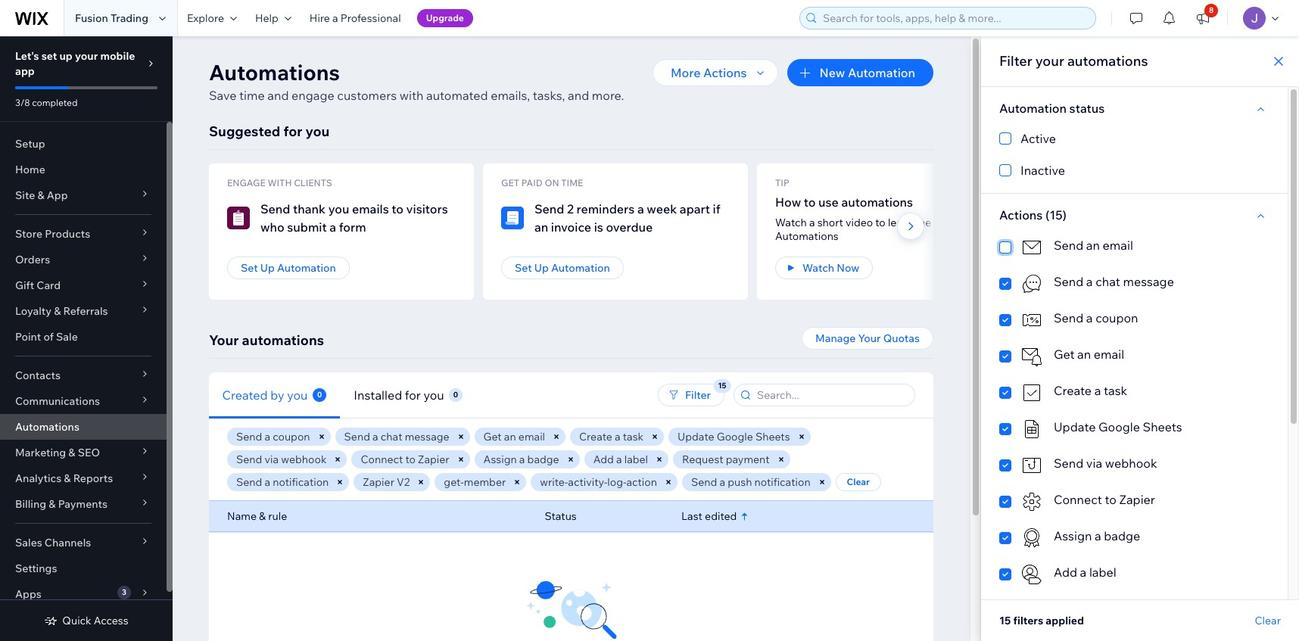 Task type: locate. For each thing, give the bounding box(es) containing it.
Update Google Sheets checkbox
[[1000, 418, 1270, 441]]

Add a label checkbox
[[1000, 564, 1270, 586]]

send down the 'send a chat message' option
[[1054, 311, 1084, 326]]

your right up
[[75, 49, 98, 63]]

update google sheets up request payment on the right bottom of the page
[[678, 430, 790, 444]]

your inside 'button'
[[859, 332, 881, 345]]

2 set from the left
[[515, 261, 532, 275]]

send a coupon down the 'send a chat message' option
[[1054, 311, 1139, 326]]

push
[[728, 476, 752, 489]]

to inside the connect to zapier checkbox
[[1105, 492, 1117, 507]]

zapier inside the connect to zapier checkbox
[[1120, 492, 1156, 507]]

automations inside the automations save time and engage customers with automated emails, tasks, and more.
[[209, 59, 340, 86]]

send a chat message down installed for you
[[344, 430, 450, 444]]

set
[[241, 261, 258, 275], [515, 261, 532, 275]]

app
[[47, 189, 68, 202]]

loyalty
[[15, 304, 52, 318]]

webhook
[[281, 453, 327, 467], [1106, 456, 1158, 471]]

google down create a task checkbox
[[1099, 420, 1141, 435]]

Assign a badge checkbox
[[1000, 527, 1270, 550]]

for down engage
[[284, 123, 303, 140]]

0 vertical spatial coupon
[[1096, 311, 1139, 326]]

automations up watch now button
[[776, 230, 839, 243]]

get-member
[[444, 476, 506, 489]]

category image
[[227, 207, 250, 230], [1021, 273, 1044, 295], [1021, 309, 1044, 332], [1021, 418, 1044, 441], [1021, 564, 1044, 586]]

1 horizontal spatial actions
[[1000, 208, 1043, 223]]

to left learn
[[876, 216, 886, 230]]

automations save time and engage customers with automated emails, tasks, and more.
[[209, 59, 624, 103]]

a
[[333, 11, 338, 25], [638, 201, 644, 217], [810, 216, 815, 230], [330, 220, 336, 235], [1087, 274, 1093, 289], [1087, 311, 1093, 326], [1095, 383, 1102, 398], [265, 430, 270, 444], [373, 430, 378, 444], [615, 430, 621, 444], [519, 453, 525, 467], [617, 453, 622, 467], [265, 476, 270, 489], [720, 476, 726, 489], [1095, 529, 1102, 544], [1081, 565, 1087, 580]]

1 horizontal spatial message
[[1124, 274, 1175, 289]]

1 horizontal spatial automations
[[842, 195, 914, 210]]

more.
[[592, 88, 624, 103]]

2 vertical spatial automations
[[242, 332, 324, 349]]

actions
[[704, 65, 747, 80], [1000, 208, 1043, 223]]

badge down the connect to zapier checkbox at the right bottom
[[1105, 529, 1141, 544]]

& inside dropdown button
[[68, 446, 75, 460]]

1 horizontal spatial clear
[[1256, 614, 1282, 628]]

you down engage
[[306, 123, 330, 140]]

0 vertical spatial send a coupon
[[1054, 311, 1139, 326]]

analytics & reports
[[15, 472, 113, 486]]

set up automation button for an
[[501, 257, 624, 280]]

clear
[[847, 476, 870, 488], [1256, 614, 1282, 628]]

send a chat message
[[1054, 274, 1175, 289], [344, 430, 450, 444]]

site
[[15, 189, 35, 202]]

automated
[[426, 88, 488, 103]]

set up automation button down invoice
[[501, 257, 624, 280]]

1 horizontal spatial send via webhook
[[1054, 456, 1158, 471]]

suggested
[[209, 123, 281, 140]]

get paid on time
[[501, 177, 583, 189]]

actions right wix
[[1000, 208, 1043, 223]]

1 horizontal spatial get an email
[[1054, 347, 1125, 362]]

1 horizontal spatial create a task
[[1054, 383, 1128, 398]]

create a task down get an email option
[[1054, 383, 1128, 398]]

add inside checkbox
[[1054, 565, 1078, 580]]

tab list
[[209, 372, 578, 418]]

2 vertical spatial email
[[519, 430, 545, 444]]

0 horizontal spatial assign a badge
[[484, 453, 560, 467]]

1 horizontal spatial badge
[[1105, 529, 1141, 544]]

1 horizontal spatial up
[[535, 261, 549, 275]]

update down create a task checkbox
[[1054, 420, 1096, 435]]

& for marketing
[[68, 446, 75, 460]]

1 up from the left
[[260, 261, 275, 275]]

overdue
[[606, 220, 653, 235]]

and right the time
[[268, 88, 289, 103]]

automations
[[209, 59, 340, 86], [776, 230, 839, 243], [15, 420, 79, 434]]

site & app
[[15, 189, 68, 202]]

automations
[[1068, 52, 1149, 70], [842, 195, 914, 210], [242, 332, 324, 349]]

of left sale
[[44, 330, 54, 344]]

form
[[339, 220, 366, 235]]

fusion trading
[[75, 11, 148, 25]]

reports
[[73, 472, 113, 486]]

seo
[[78, 446, 100, 460]]

& for name
[[259, 510, 266, 523]]

1 horizontal spatial send a coupon
[[1054, 311, 1139, 326]]

automations up the status
[[1068, 52, 1149, 70]]

tip how to use automations watch a short video to learn the basics of wix automations
[[776, 177, 999, 243]]

0 horizontal spatial get
[[484, 430, 502, 444]]

products
[[45, 227, 90, 241]]

request payment
[[683, 453, 770, 467]]

save
[[209, 88, 237, 103]]

on
[[545, 177, 559, 189]]

set
[[41, 49, 57, 63]]

label down assign a badge option
[[1090, 565, 1117, 580]]

assign down the connect to zapier checkbox at the right bottom
[[1054, 529, 1093, 544]]

coupon inside checkbox
[[1096, 311, 1139, 326]]

1 horizontal spatial for
[[405, 387, 421, 403]]

email inside checkbox
[[1103, 238, 1134, 253]]

1 horizontal spatial connect
[[1054, 492, 1103, 507]]

time
[[239, 88, 265, 103]]

0 horizontal spatial create
[[579, 430, 613, 444]]

1 horizontal spatial automations
[[209, 59, 340, 86]]

& left the rule
[[259, 510, 266, 523]]

connect to zapier up the v2 in the left of the page
[[361, 453, 450, 467]]

0 horizontal spatial your
[[75, 49, 98, 63]]

1 notification from the left
[[273, 476, 329, 489]]

1 horizontal spatial via
[[1087, 456, 1103, 471]]

automations up marketing
[[15, 420, 79, 434]]

& right billing
[[49, 498, 56, 511]]

connect to zapier inside checkbox
[[1054, 492, 1156, 507]]

email up "write-"
[[519, 430, 545, 444]]

1 horizontal spatial clear button
[[1256, 614, 1282, 628]]

0 right 'by'
[[317, 390, 322, 400]]

settings link
[[0, 556, 167, 582]]

0 vertical spatial automations
[[209, 59, 340, 86]]

add up write-activity-log-action
[[594, 453, 614, 467]]

1 horizontal spatial assign a badge
[[1054, 529, 1141, 544]]

send down the update google sheets "checkbox"
[[1054, 456, 1084, 471]]

3
[[122, 588, 126, 598]]

you right installed
[[424, 387, 444, 403]]

1 horizontal spatial chat
[[1096, 274, 1121, 289]]

rule
[[268, 510, 287, 523]]

to down send via webhook checkbox
[[1105, 492, 1117, 507]]

automations inside sidebar 'element'
[[15, 420, 79, 434]]

& right loyalty
[[54, 304, 61, 318]]

billing
[[15, 498, 46, 511]]

invoice
[[551, 220, 592, 235]]

engage with clients
[[227, 177, 332, 189]]

assign a badge up "write-"
[[484, 453, 560, 467]]

coupon down 'by'
[[273, 430, 310, 444]]

for right installed
[[405, 387, 421, 403]]

your up automation status at the top of page
[[1036, 52, 1065, 70]]

2 set up automation from the left
[[515, 261, 610, 275]]

0 horizontal spatial of
[[44, 330, 54, 344]]

0 vertical spatial chat
[[1096, 274, 1121, 289]]

1 horizontal spatial label
[[1090, 565, 1117, 580]]

update up request
[[678, 430, 715, 444]]

update inside "checkbox"
[[1054, 420, 1096, 435]]

clear inside button
[[847, 476, 870, 488]]

category image for update google sheets
[[1021, 418, 1044, 441]]

via up send a notification
[[265, 453, 279, 467]]

add
[[594, 453, 614, 467], [1054, 565, 1078, 580]]

Search for tools, apps, help & more... field
[[819, 8, 1092, 29]]

zapier up get- on the bottom left of page
[[418, 453, 450, 467]]

sheets down create a task checkbox
[[1143, 420, 1183, 435]]

contacts button
[[0, 363, 167, 389]]

1 horizontal spatial notification
[[755, 476, 811, 489]]

up
[[260, 261, 275, 275], [535, 261, 549, 275]]

watch down the how
[[776, 216, 807, 230]]

0 horizontal spatial sheets
[[756, 430, 790, 444]]

sheets
[[1143, 420, 1183, 435], [756, 430, 790, 444]]

send up the who
[[261, 201, 290, 217]]

of left wix
[[968, 216, 978, 230]]

send up send a notification
[[236, 453, 262, 467]]

1 vertical spatial connect to zapier
[[1054, 492, 1156, 507]]

0 horizontal spatial up
[[260, 261, 275, 275]]

0 vertical spatial connect to zapier
[[361, 453, 450, 467]]

an up the 'send a chat message' option
[[1087, 238, 1101, 253]]

0 for installed for you
[[454, 390, 458, 400]]

email down send a coupon checkbox
[[1094, 347, 1125, 362]]

chat down installed for you
[[381, 430, 403, 444]]

& left reports
[[64, 472, 71, 486]]

a inside send 2 reminders a week apart if an invoice is overdue
[[638, 201, 644, 217]]

add up applied
[[1054, 565, 1078, 580]]

category image for send a chat message
[[1021, 273, 1044, 295]]

automations up 'by'
[[242, 332, 324, 349]]

for
[[284, 123, 303, 140], [405, 387, 421, 403]]

0
[[317, 390, 322, 400], [454, 390, 458, 400]]

Active checkbox
[[1000, 130, 1270, 148]]

email up the 'send a chat message' option
[[1103, 238, 1134, 253]]

0 horizontal spatial set up automation button
[[227, 257, 350, 280]]

& left seo
[[68, 446, 75, 460]]

add a label up applied
[[1054, 565, 1117, 580]]

0 horizontal spatial automations
[[15, 420, 79, 434]]

your automations
[[209, 332, 324, 349]]

webhook up send a notification
[[281, 453, 327, 467]]

assign inside option
[[1054, 529, 1093, 544]]

1 vertical spatial add
[[1054, 565, 1078, 580]]

1 and from the left
[[268, 88, 289, 103]]

your left quotas
[[859, 332, 881, 345]]

get an email inside option
[[1054, 347, 1125, 362]]

Create a task checkbox
[[1000, 382, 1270, 404]]

1 your from the left
[[209, 332, 239, 349]]

send via webhook inside checkbox
[[1054, 456, 1158, 471]]

a inside option
[[1095, 529, 1102, 544]]

automations up video
[[842, 195, 914, 210]]

0 right installed for you
[[454, 390, 458, 400]]

0 horizontal spatial notification
[[273, 476, 329, 489]]

wix
[[980, 216, 999, 230]]

an left invoice
[[535, 220, 549, 235]]

sheets up payment
[[756, 430, 790, 444]]

Connect to Zapier checkbox
[[1000, 491, 1270, 514]]

trading
[[111, 11, 148, 25]]

set up automation button for submit
[[227, 257, 350, 280]]

0 vertical spatial email
[[1103, 238, 1134, 253]]

2 notification from the left
[[755, 476, 811, 489]]

15
[[1000, 614, 1012, 628]]

set up automation for an
[[515, 261, 610, 275]]

1 vertical spatial create
[[579, 430, 613, 444]]

0 vertical spatial filter
[[1000, 52, 1033, 70]]

notification down payment
[[755, 476, 811, 489]]

new automation button
[[788, 59, 934, 86]]

point of sale
[[15, 330, 78, 344]]

send via webhook down the update google sheets "checkbox"
[[1054, 456, 1158, 471]]

tab list containing created by you
[[209, 372, 578, 418]]

send inside send 2 reminders a week apart if an invoice is overdue
[[535, 201, 565, 217]]

0 horizontal spatial chat
[[381, 430, 403, 444]]

1 horizontal spatial get
[[1054, 347, 1075, 362]]

actions right more
[[704, 65, 747, 80]]

0 vertical spatial task
[[1104, 383, 1128, 398]]

send down request
[[692, 476, 718, 489]]

task up the action at the bottom of the page
[[623, 430, 644, 444]]

1 vertical spatial get an email
[[484, 430, 545, 444]]

message down send an email checkbox
[[1124, 274, 1175, 289]]

learn
[[888, 216, 913, 230]]

update google sheets
[[1054, 420, 1183, 435], [678, 430, 790, 444]]

0 horizontal spatial automations
[[242, 332, 324, 349]]

1 set up automation from the left
[[241, 261, 336, 275]]

payment
[[726, 453, 770, 467]]

you for installed
[[424, 387, 444, 403]]

0 horizontal spatial for
[[284, 123, 303, 140]]

label up the action at the bottom of the page
[[625, 453, 648, 467]]

update google sheets down create a task checkbox
[[1054, 420, 1183, 435]]

request
[[683, 453, 724, 467]]

1 horizontal spatial your
[[859, 332, 881, 345]]

you inside the send thank you emails to visitors who submit a form
[[328, 201, 349, 217]]

1 vertical spatial watch
[[803, 261, 835, 275]]

& right site
[[37, 189, 44, 202]]

Send a chat message checkbox
[[1000, 273, 1270, 295]]

chat down 'send an email' at top right
[[1096, 274, 1121, 289]]

1 horizontal spatial sheets
[[1143, 420, 1183, 435]]

0 horizontal spatial and
[[268, 88, 289, 103]]

site & app button
[[0, 183, 167, 208]]

watch inside tip how to use automations watch a short video to learn the basics of wix automations
[[776, 216, 807, 230]]

1 set from the left
[[241, 261, 258, 275]]

0 vertical spatial zapier
[[418, 453, 450, 467]]

1 horizontal spatial coupon
[[1096, 311, 1139, 326]]

you up form on the left top
[[328, 201, 349, 217]]

get-
[[444, 476, 464, 489]]

you for send
[[328, 201, 349, 217]]

1 vertical spatial get
[[484, 430, 502, 444]]

create a task up log-
[[579, 430, 644, 444]]

notification up the rule
[[273, 476, 329, 489]]

who
[[261, 220, 285, 235]]

1 vertical spatial automations
[[776, 230, 839, 243]]

zapier
[[418, 453, 450, 467], [363, 476, 395, 489], [1120, 492, 1156, 507]]

category image for send 2 reminders a week apart if an invoice is overdue
[[501, 207, 524, 230]]

manage
[[816, 332, 856, 345]]

0 vertical spatial connect
[[361, 453, 403, 467]]

category image inside list
[[501, 207, 524, 230]]

1 horizontal spatial 0
[[454, 390, 458, 400]]

with
[[400, 88, 424, 103]]

message
[[1124, 274, 1175, 289], [405, 430, 450, 444]]

an down send a coupon checkbox
[[1078, 347, 1092, 362]]

to right emails
[[392, 201, 404, 217]]

email for send an email checkbox
[[1103, 238, 1134, 253]]

2 set up automation button from the left
[[501, 257, 624, 280]]

1 vertical spatial for
[[405, 387, 421, 403]]

1 horizontal spatial add
[[1054, 565, 1078, 580]]

1 vertical spatial automations
[[842, 195, 914, 210]]

0 horizontal spatial create a task
[[579, 430, 644, 444]]

via
[[265, 453, 279, 467], [1087, 456, 1103, 471]]

0 vertical spatial send a chat message
[[1054, 274, 1175, 289]]

1 horizontal spatial and
[[568, 88, 589, 103]]

badge
[[528, 453, 560, 467], [1105, 529, 1141, 544]]

add a label up log-
[[594, 453, 648, 467]]

1 horizontal spatial update google sheets
[[1054, 420, 1183, 435]]

1 vertical spatial assign
[[1054, 529, 1093, 544]]

set up automation down invoice
[[515, 261, 610, 275]]

0 horizontal spatial actions
[[704, 65, 747, 80]]

get an email up member
[[484, 430, 545, 444]]

& inside popup button
[[49, 498, 56, 511]]

0 horizontal spatial add a label
[[594, 453, 648, 467]]

and left more.
[[568, 88, 589, 103]]

badge inside option
[[1105, 529, 1141, 544]]

send
[[261, 201, 290, 217], [535, 201, 565, 217], [1054, 238, 1084, 253], [1054, 274, 1084, 289], [1054, 311, 1084, 326], [236, 430, 262, 444], [344, 430, 370, 444], [236, 453, 262, 467], [1054, 456, 1084, 471], [236, 476, 262, 489], [692, 476, 718, 489]]

explore
[[187, 11, 224, 25]]

0 for created by you
[[317, 390, 322, 400]]

apart
[[680, 201, 710, 217]]

webhook down the update google sheets "checkbox"
[[1106, 456, 1158, 471]]

2 and from the left
[[568, 88, 589, 103]]

up for send thank you emails to visitors who submit a form
[[260, 261, 275, 275]]

of inside tip how to use automations watch a short video to learn the basics of wix automations
[[968, 216, 978, 230]]

a inside the send thank you emails to visitors who submit a form
[[330, 220, 336, 235]]

1 vertical spatial zapier
[[363, 476, 395, 489]]

automation down invoice
[[551, 261, 610, 275]]

1 vertical spatial add a label
[[1054, 565, 1117, 580]]

engage
[[292, 88, 335, 103]]

2 0 from the left
[[454, 390, 458, 400]]

automations up the time
[[209, 59, 340, 86]]

assign up member
[[484, 453, 517, 467]]

1 0 from the left
[[317, 390, 322, 400]]

2 up from the left
[[535, 261, 549, 275]]

1 vertical spatial label
[[1090, 565, 1117, 580]]

send left 2 at the left top of the page
[[535, 201, 565, 217]]

1 horizontal spatial webhook
[[1106, 456, 1158, 471]]

send via webhook
[[236, 453, 327, 467], [1054, 456, 1158, 471]]

1 vertical spatial message
[[405, 430, 450, 444]]

0 horizontal spatial set up automation
[[241, 261, 336, 275]]

0 horizontal spatial label
[[625, 453, 648, 467]]

zapier down send via webhook checkbox
[[1120, 492, 1156, 507]]

google inside "checkbox"
[[1099, 420, 1141, 435]]

filter inside button
[[686, 389, 711, 402]]

message down installed for you
[[405, 430, 450, 444]]

now
[[837, 261, 860, 275]]

& inside popup button
[[37, 189, 44, 202]]

1 vertical spatial email
[[1094, 347, 1125, 362]]

send a coupon inside checkbox
[[1054, 311, 1139, 326]]

connect to zapier down send via webhook checkbox
[[1054, 492, 1156, 507]]

an inside checkbox
[[1087, 238, 1101, 253]]

automations inside tip how to use automations watch a short video to learn the basics of wix automations
[[776, 230, 839, 243]]

category image
[[501, 207, 524, 230], [1021, 236, 1044, 259], [1021, 345, 1044, 368], [1021, 382, 1044, 404], [1021, 454, 1044, 477], [1021, 491, 1044, 514], [1021, 527, 1044, 550]]

list
[[209, 164, 1297, 300]]

set up automation down the who
[[241, 261, 336, 275]]

get inside option
[[1054, 347, 1075, 362]]

0 vertical spatial assign
[[484, 453, 517, 467]]

2 your from the left
[[859, 332, 881, 345]]

0 horizontal spatial filter
[[686, 389, 711, 402]]

0 horizontal spatial connect to zapier
[[361, 453, 450, 467]]

create down get an email option
[[1054, 383, 1092, 398]]

0 horizontal spatial task
[[623, 430, 644, 444]]

contacts
[[15, 369, 61, 383]]

1 vertical spatial assign a badge
[[1054, 529, 1141, 544]]

automations for automations save time and engage customers with automated emails, tasks, and more.
[[209, 59, 340, 86]]

0 vertical spatial clear button
[[836, 473, 881, 492]]

1 vertical spatial clear
[[1256, 614, 1282, 628]]

notification
[[273, 476, 329, 489], [755, 476, 811, 489]]

0 vertical spatial clear
[[847, 476, 870, 488]]

filter up automation status at the top of page
[[1000, 52, 1033, 70]]

0 horizontal spatial update
[[678, 430, 715, 444]]

1 horizontal spatial of
[[968, 216, 978, 230]]

0 horizontal spatial coupon
[[273, 430, 310, 444]]

connect up zapier v2
[[361, 453, 403, 467]]

of
[[968, 216, 978, 230], [44, 330, 54, 344]]

1 set up automation button from the left
[[227, 257, 350, 280]]

0 vertical spatial get
[[1054, 347, 1075, 362]]

category image for assign a badge
[[1021, 527, 1044, 550]]

badge up "write-"
[[528, 453, 560, 467]]

tasks,
[[533, 88, 565, 103]]

0 horizontal spatial get an email
[[484, 430, 545, 444]]

connect inside the connect to zapier checkbox
[[1054, 492, 1103, 507]]

0 vertical spatial for
[[284, 123, 303, 140]]

0 horizontal spatial set
[[241, 261, 258, 275]]

chat
[[1096, 274, 1121, 289], [381, 430, 403, 444]]

email inside option
[[1094, 347, 1125, 362]]

google up request payment on the right bottom of the page
[[717, 430, 754, 444]]

watch
[[776, 216, 807, 230], [803, 261, 835, 275]]

automations inside tip how to use automations watch a short video to learn the basics of wix automations
[[842, 195, 914, 210]]

0 horizontal spatial send a coupon
[[236, 430, 310, 444]]

category image for get an email
[[1021, 345, 1044, 368]]

0 horizontal spatial 0
[[317, 390, 322, 400]]

task down get an email option
[[1104, 383, 1128, 398]]

1 horizontal spatial send a chat message
[[1054, 274, 1175, 289]]

let's set up your mobile app
[[15, 49, 135, 78]]



Task type: describe. For each thing, give the bounding box(es) containing it.
automation down submit
[[277, 261, 336, 275]]

category image for send thank you emails to visitors who submit a form
[[227, 207, 250, 230]]

1 vertical spatial actions
[[1000, 208, 1043, 223]]

a inside tip how to use automations watch a short video to learn the basics of wix automations
[[810, 216, 815, 230]]

1 horizontal spatial zapier
[[418, 453, 450, 467]]

to inside the send thank you emails to visitors who submit a form
[[392, 201, 404, 217]]

send a push notification
[[692, 476, 811, 489]]

0 vertical spatial automations
[[1068, 52, 1149, 70]]

Send a coupon checkbox
[[1000, 309, 1270, 332]]

channels
[[45, 536, 91, 550]]

watch inside button
[[803, 261, 835, 275]]

access
[[94, 614, 129, 628]]

send a chat message inside option
[[1054, 274, 1175, 289]]

sheets inside "checkbox"
[[1143, 420, 1183, 435]]

8 button
[[1187, 0, 1220, 36]]

send 2 reminders a week apart if an invoice is overdue
[[535, 201, 721, 235]]

clear for right clear button
[[1256, 614, 1282, 628]]

actions (15)
[[1000, 208, 1067, 223]]

category image for connect to zapier
[[1021, 491, 1044, 514]]

up
[[59, 49, 73, 63]]

send up name
[[236, 476, 262, 489]]

write-
[[540, 476, 568, 489]]

payments
[[58, 498, 108, 511]]

with
[[268, 177, 292, 189]]

quick access
[[62, 614, 129, 628]]

marketing & seo button
[[0, 440, 167, 466]]

watch now button
[[776, 257, 874, 280]]

0 horizontal spatial zapier
[[363, 476, 395, 489]]

of inside sidebar 'element'
[[44, 330, 54, 344]]

Get an email checkbox
[[1000, 345, 1270, 368]]

orders
[[15, 253, 50, 267]]

category image for send an email
[[1021, 236, 1044, 259]]

assign a badge inside option
[[1054, 529, 1141, 544]]

send down created
[[236, 430, 262, 444]]

1 vertical spatial send a chat message
[[344, 430, 450, 444]]

task inside checkbox
[[1104, 383, 1128, 398]]

Inactive checkbox
[[1000, 161, 1270, 180]]

send an email
[[1054, 238, 1134, 253]]

0 horizontal spatial update google sheets
[[678, 430, 790, 444]]

orders button
[[0, 247, 167, 273]]

submit
[[287, 220, 327, 235]]

filters
[[1014, 614, 1044, 628]]

home
[[15, 163, 45, 176]]

marketing & seo
[[15, 446, 100, 460]]

sidebar element
[[0, 36, 173, 642]]

1 vertical spatial create a task
[[579, 430, 644, 444]]

0 horizontal spatial connect
[[361, 453, 403, 467]]

billing & payments
[[15, 498, 108, 511]]

basics
[[934, 216, 965, 230]]

you for created
[[288, 387, 308, 403]]

setup link
[[0, 131, 167, 157]]

new
[[820, 65, 846, 80]]

set up automation for submit
[[241, 261, 336, 275]]

clear for the leftmost clear button
[[847, 476, 870, 488]]

automations for automations
[[15, 420, 79, 434]]

& for loyalty
[[54, 304, 61, 318]]

for for suggested
[[284, 123, 303, 140]]

automations link
[[0, 414, 167, 440]]

update google sheets inside "checkbox"
[[1054, 420, 1183, 435]]

created
[[223, 387, 268, 403]]

edited
[[705, 510, 737, 523]]

0 vertical spatial label
[[625, 453, 648, 467]]

email for get an email option
[[1094, 347, 1125, 362]]

Send an email checkbox
[[1000, 236, 1270, 259]]

emails,
[[491, 88, 530, 103]]

customers
[[337, 88, 397, 103]]

set for send 2 reminders a week apart if an invoice is overdue
[[515, 261, 532, 275]]

new automation
[[820, 65, 916, 80]]

automation right new
[[848, 65, 916, 80]]

upgrade
[[426, 12, 464, 23]]

category image for send a coupon
[[1021, 309, 1044, 332]]

app
[[15, 64, 35, 78]]

chat inside option
[[1096, 274, 1121, 289]]

send inside option
[[1054, 274, 1084, 289]]

emails
[[352, 201, 389, 217]]

suggested for you
[[209, 123, 330, 140]]

fusion
[[75, 11, 108, 25]]

0 horizontal spatial send via webhook
[[236, 453, 327, 467]]

0 horizontal spatial google
[[717, 430, 754, 444]]

1 vertical spatial coupon
[[273, 430, 310, 444]]

a inside option
[[1087, 274, 1093, 289]]

referrals
[[63, 304, 108, 318]]

label inside "add a label" checkbox
[[1090, 565, 1117, 580]]

is
[[594, 220, 604, 235]]

created by you
[[223, 387, 308, 403]]

quick access button
[[44, 614, 129, 628]]

an up member
[[504, 430, 516, 444]]

you for suggested
[[306, 123, 330, 140]]

tip
[[776, 177, 790, 189]]

1 horizontal spatial your
[[1036, 52, 1065, 70]]

& for analytics
[[64, 472, 71, 486]]

active
[[1021, 131, 1057, 146]]

webhook inside checkbox
[[1106, 456, 1158, 471]]

last
[[682, 510, 703, 523]]

1 vertical spatial task
[[623, 430, 644, 444]]

card
[[37, 279, 61, 292]]

last edited
[[682, 510, 737, 523]]

if
[[713, 201, 721, 217]]

manage your quotas button
[[802, 327, 934, 350]]

send down installed
[[344, 430, 370, 444]]

0 vertical spatial badge
[[528, 453, 560, 467]]

your inside let's set up your mobile app
[[75, 49, 98, 63]]

1 vertical spatial send a coupon
[[236, 430, 310, 444]]

for for installed
[[405, 387, 421, 403]]

let's
[[15, 49, 39, 63]]

professional
[[341, 11, 401, 25]]

category image for add a label
[[1021, 564, 1044, 586]]

more actions
[[671, 65, 747, 80]]

Send via webhook checkbox
[[1000, 454, 1270, 477]]

point
[[15, 330, 41, 344]]

settings
[[15, 562, 57, 576]]

0 horizontal spatial via
[[265, 453, 279, 467]]

0 horizontal spatial add
[[594, 453, 614, 467]]

up for send 2 reminders a week apart if an invoice is overdue
[[535, 261, 549, 275]]

& for billing
[[49, 498, 56, 511]]

mobile
[[100, 49, 135, 63]]

set for send thank you emails to visitors who submit a form
[[241, 261, 258, 275]]

1 vertical spatial chat
[[381, 430, 403, 444]]

paid
[[522, 177, 543, 189]]

send down (15)
[[1054, 238, 1084, 253]]

create inside checkbox
[[1054, 383, 1092, 398]]

sales channels
[[15, 536, 91, 550]]

engage
[[227, 177, 266, 189]]

list containing how to use automations
[[209, 164, 1297, 300]]

status
[[545, 510, 577, 523]]

action
[[627, 476, 657, 489]]

15 filters applied
[[1000, 614, 1085, 628]]

filter your automations
[[1000, 52, 1149, 70]]

0 horizontal spatial message
[[405, 430, 450, 444]]

installed for you
[[354, 387, 444, 403]]

completed
[[32, 97, 78, 108]]

more actions button
[[653, 59, 779, 86]]

actions inside dropdown button
[[704, 65, 747, 80]]

& for site
[[37, 189, 44, 202]]

0 vertical spatial add a label
[[594, 453, 648, 467]]

to left use
[[804, 195, 816, 210]]

applied
[[1046, 614, 1085, 628]]

send inside the send thank you emails to visitors who submit a form
[[261, 201, 290, 217]]

automation up active on the right of page
[[1000, 101, 1067, 116]]

an inside send 2 reminders a week apart if an invoice is overdue
[[535, 220, 549, 235]]

more
[[671, 65, 701, 80]]

activity-
[[568, 476, 608, 489]]

send a notification
[[236, 476, 329, 489]]

watch now
[[803, 261, 860, 275]]

add a label inside checkbox
[[1054, 565, 1117, 580]]

2
[[567, 201, 574, 217]]

filter for filter your automations
[[1000, 52, 1033, 70]]

create a task inside checkbox
[[1054, 383, 1128, 398]]

Search... field
[[753, 385, 910, 406]]

hire
[[310, 11, 330, 25]]

category image for send via webhook
[[1021, 454, 1044, 477]]

visitors
[[406, 201, 448, 217]]

upgrade button
[[417, 9, 473, 27]]

hire a professional
[[310, 11, 401, 25]]

via inside checkbox
[[1087, 456, 1103, 471]]

analytics & reports button
[[0, 466, 167, 492]]

filter for filter
[[686, 389, 711, 402]]

category image for create a task
[[1021, 382, 1044, 404]]

apps
[[15, 588, 41, 601]]

automation status
[[1000, 101, 1105, 116]]

an inside option
[[1078, 347, 1092, 362]]

analytics
[[15, 472, 61, 486]]

0 horizontal spatial clear button
[[836, 473, 881, 492]]

zapier v2
[[363, 476, 410, 489]]

0 horizontal spatial webhook
[[281, 453, 327, 467]]

use
[[819, 195, 839, 210]]

to up the v2 in the left of the page
[[406, 453, 416, 467]]

message inside option
[[1124, 274, 1175, 289]]



